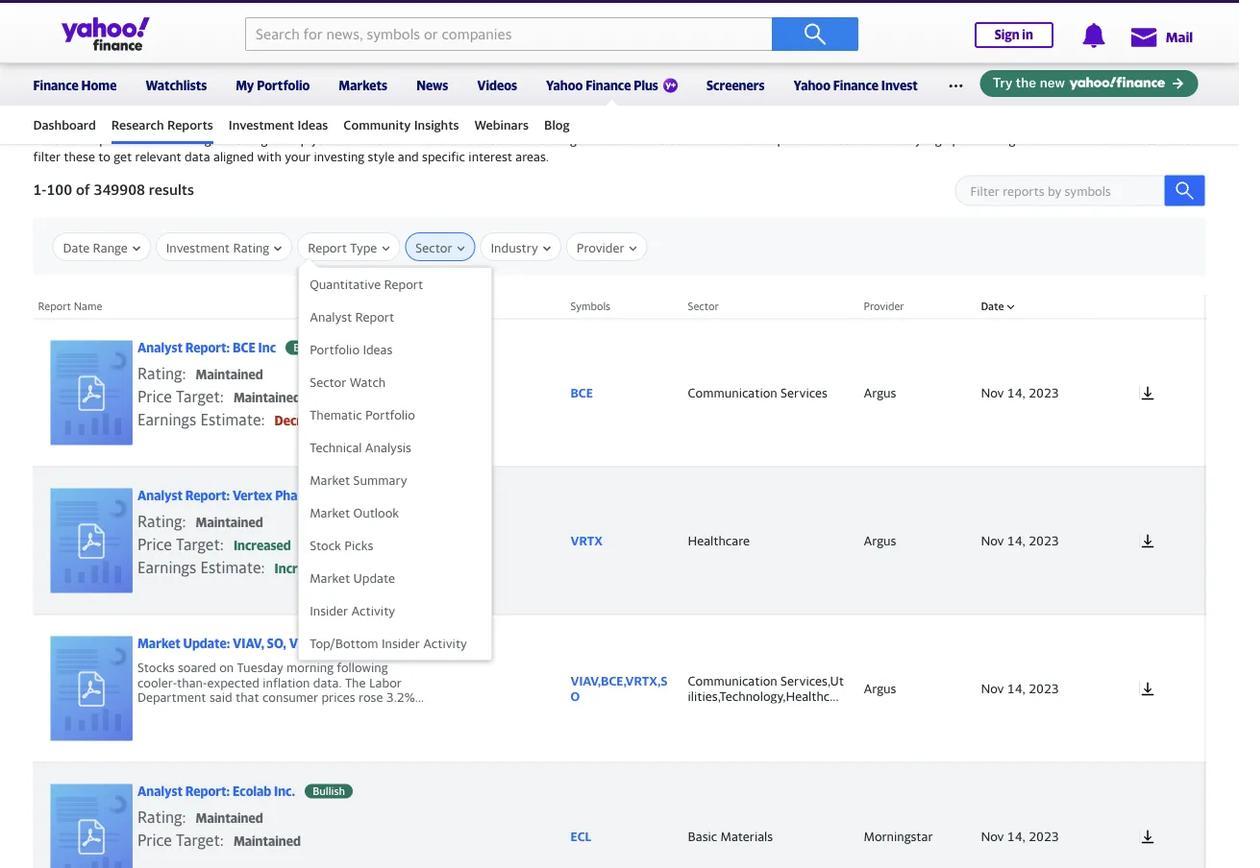 Task type: vqa. For each thing, say whether or not it's contained in the screenshot.
leftmost Sector
yes



Task type: locate. For each thing, give the bounding box(es) containing it.
1 vertical spatial inc.
[[274, 785, 295, 800]]

communication
[[688, 385, 777, 400], [688, 674, 777, 689]]

bce
[[233, 341, 256, 355], [570, 385, 593, 400], [328, 637, 351, 652]]

stock picks button
[[299, 530, 491, 562]]

2 vertical spatial portfolio
[[365, 408, 415, 422]]

investment rating
[[166, 240, 269, 255]]

0 vertical spatial ideas
[[297, 117, 328, 132]]

portfolio up sector watch
[[310, 342, 360, 357]]

2 horizontal spatial finance
[[833, 78, 879, 93]]

1 horizontal spatial yahoo
[[794, 78, 830, 93]]

premium yahoo finance logo image
[[663, 78, 678, 93]]

and left identify on the right top of the page
[[854, 132, 875, 147]]

3 price from the top
[[137, 832, 172, 850]]

3 rating from the top
[[137, 809, 182, 827]]

2 earnings from the top
[[137, 559, 196, 577]]

high
[[925, 132, 949, 147]]

research up the "from"
[[111, 117, 164, 132]]

symbols
[[570, 300, 610, 313]]

market update: viav, so, vrtx, bce button
[[38, 625, 471, 753]]

price inside rating : maintained price target: maintained
[[137, 832, 172, 850]]

portfolio inside navigation
[[257, 78, 310, 93]]

: down analyst report: ecolab inc.
[[182, 809, 186, 827]]

3 report: from the top
[[185, 785, 230, 800]]

argus for communication services,ut ilities,technology,healthcar e
[[864, 681, 896, 696]]

1 vertical spatial report:
[[185, 489, 230, 504]]

1 horizontal spatial activity
[[423, 636, 467, 651]]

2 horizontal spatial bce
[[570, 385, 593, 400]]

research reports inside navigation
[[111, 117, 213, 132]]

14, for analyst report: vertex pharmaceuticals, inc. rating : maintained price target: increased earnings estimate: increased
[[1007, 533, 1025, 548]]

0 vertical spatial and
[[854, 132, 875, 147]]

0 horizontal spatial morningstar
[[164, 132, 233, 147]]

0 vertical spatial sector
[[688, 300, 719, 313]]

rating down analyst report: bce inc
[[137, 365, 182, 383]]

nov for rating : maintained price target: maintained
[[981, 829, 1004, 844]]

research down dashboard
[[33, 132, 85, 147]]

s&p 500
[[33, 16, 82, 31]]

increased down stock
[[275, 562, 332, 577]]

349908
[[94, 181, 145, 198]]

bce right vrtx,
[[328, 637, 351, 652]]

ideas
[[297, 117, 328, 132], [363, 342, 393, 357]]

1 vertical spatial date
[[981, 300, 1004, 313]]

0 vertical spatial search image
[[804, 23, 827, 46]]

market update: viav, so, vrtx, bce
[[137, 637, 351, 652]]

1 vertical spatial earnings
[[137, 559, 196, 577]]

rating down analyst report: ecolab inc.
[[137, 809, 182, 827]]

1 vertical spatial and
[[398, 150, 419, 164]]

viav,bce,vrtx,s
[[570, 674, 667, 689]]

1 earnings from the top
[[137, 411, 196, 429]]

analyst inside analyst report: vertex pharmaceuticals, inc. rating : maintained price target: increased earnings estimate: increased
[[137, 489, 183, 504]]

3 provider element from the top
[[854, 615, 971, 763]]

investment down insights
[[408, 132, 471, 147]]

price right analyst report: ecolab inc. image
[[137, 832, 172, 850]]

0 vertical spatial morningstar
[[164, 132, 233, 147]]

provider button
[[577, 234, 637, 262]]

portfolio inside 'button'
[[310, 342, 360, 357]]

reports
[[112, 102, 177, 122], [167, 117, 213, 132]]

report: up rating : maintained price target: maintained earnings estimate: decreased
[[185, 341, 230, 355]]

market inside market update: viav, so, vrtx, bce button
[[137, 637, 180, 652]]

research reports down home
[[33, 102, 177, 122]]

target: inside rating : maintained price target: maintained
[[176, 832, 224, 850]]

date inside date range button
[[63, 240, 90, 255]]

e
[[688, 704, 694, 719]]

market inside the market outlook button
[[310, 506, 350, 521]]

30
[[250, 16, 265, 31]]

blog
[[544, 117, 570, 132]]

1 nov from the top
[[981, 385, 1004, 400]]

2 nov 14, 2023 from the top
[[981, 533, 1059, 548]]

search image up yahoo finance invest link
[[804, 23, 827, 46]]

ilities,technology,healthcar
[[688, 689, 841, 704]]

0 vertical spatial inc.
[[379, 489, 401, 504]]

analyst for analyst report: ecolab inc.
[[137, 785, 183, 800]]

insider down insider activity button
[[382, 636, 420, 651]]

0 horizontal spatial search image
[[804, 23, 827, 46]]

sector inside button
[[310, 375, 346, 390]]

research reports
[[33, 102, 177, 122], [111, 117, 213, 132]]

communication up ilities,technology,healthcar
[[688, 674, 777, 689]]

1 horizontal spatial bce
[[328, 637, 351, 652]]

date range button
[[63, 234, 140, 262]]

1 vertical spatial to
[[98, 150, 110, 164]]

1 horizontal spatial date
[[981, 300, 1004, 313]]

nov for analyst report: vertex pharmaceuticals, inc. rating : maintained price target: increased earnings estimate: increased
[[981, 533, 1004, 548]]

communication for communication services
[[688, 385, 777, 400]]

analyst report: ecolab inc. image
[[50, 785, 133, 869]]

1 horizontal spatial finance
[[586, 78, 631, 93]]

search image
[[804, 23, 827, 46], [1175, 181, 1194, 200]]

portfolio inside button
[[365, 408, 415, 422]]

argus
[[248, 132, 280, 147], [864, 385, 896, 400], [864, 533, 896, 548], [864, 681, 896, 696]]

1 horizontal spatial search image
[[1175, 181, 1194, 200]]

1 provider element from the top
[[854, 319, 971, 467]]

0 vertical spatial :
[[182, 365, 186, 383]]

finance left invest on the right of page
[[833, 78, 879, 93]]

ideas up watch
[[363, 342, 393, 357]]

1 2023 from the top
[[1029, 385, 1059, 400]]

and right style
[[398, 150, 419, 164]]

2 rating from the top
[[137, 513, 182, 531]]

2 vertical spatial :
[[182, 809, 186, 827]]

0 horizontal spatial insider
[[310, 604, 348, 619]]

investment inside button
[[166, 240, 230, 255]]

research reports link
[[111, 109, 213, 141]]

rating right analyst report: vertex pharmaceuticals, inc. image
[[137, 513, 182, 531]]

nov for rating : maintained price target: maintained earnings estimate: decreased
[[981, 385, 1004, 400]]

0 horizontal spatial date
[[63, 240, 90, 255]]

2 14, from the top
[[1007, 533, 1025, 548]]

analyst right analyst report: vertex pharmaceuticals, inc. image
[[137, 489, 183, 504]]

earnings right analyst report: vertex pharmaceuticals, inc. image
[[137, 559, 196, 577]]

provider element
[[854, 319, 971, 467], [854, 467, 971, 615], [854, 615, 971, 763], [854, 763, 971, 869]]

4 2023 from the top
[[1029, 829, 1059, 844]]

communication services
[[688, 385, 828, 400]]

3 2023 from the top
[[1029, 681, 1059, 696]]

portfolio ideas button
[[299, 334, 491, 366]]

0 horizontal spatial ideas
[[297, 117, 328, 132]]

specific
[[422, 150, 465, 164]]

market up pharmaceuticals, on the bottom left of the page
[[310, 473, 350, 488]]

1 target: from the top
[[176, 388, 224, 406]]

0 vertical spatial price
[[137, 388, 172, 406]]

yahoo up blog link
[[546, 78, 583, 93]]

0 vertical spatial date
[[63, 240, 90, 255]]

1 horizontal spatial ideas
[[363, 342, 393, 357]]

these right blog link
[[586, 132, 618, 147]]

maintained down vertex
[[196, 516, 263, 530]]

also
[[1169, 132, 1191, 147]]

0 vertical spatial increased
[[233, 539, 291, 553]]

healthcare
[[688, 533, 750, 548]]

increased
[[233, 539, 291, 553], [275, 562, 332, 577]]

3 target: from the top
[[176, 832, 224, 850]]

top/bottom insider activity button
[[299, 628, 491, 660]]

0 horizontal spatial finance
[[33, 78, 79, 93]]

0 vertical spatial communication
[[688, 385, 777, 400]]

1 horizontal spatial to
[[621, 132, 633, 147]]

2 target: from the top
[[176, 536, 224, 554]]

community insights
[[343, 117, 459, 132]]

report
[[308, 240, 347, 255]]

mail link
[[1129, 19, 1193, 54]]

bce left inc
[[233, 341, 256, 355]]

communication services,ut ilities,technology,healthcar e
[[688, 674, 844, 719]]

2 provider element from the top
[[854, 467, 971, 615]]

analyst report
[[310, 310, 394, 324]]

market down pharmaceuticals, on the bottom left of the page
[[310, 506, 350, 521]]

1 vertical spatial bullish
[[313, 786, 345, 798]]

market update: viav, so, vrtx, bce image
[[50, 637, 133, 741]]

2 : from the top
[[182, 513, 186, 531]]

navigation
[[0, 61, 1239, 144]]

1 price from the top
[[137, 388, 172, 406]]

report down quantitative report
[[355, 310, 394, 324]]

report type button
[[308, 234, 390, 262]]

bullish
[[293, 342, 326, 354], [313, 786, 345, 798]]

ideas for portfolio ideas
[[363, 342, 393, 357]]

finance up dashboard
[[33, 78, 79, 93]]

1 communication from the top
[[688, 385, 777, 400]]

community
[[343, 117, 411, 132]]

14, for rating : maintained price target: maintained
[[1007, 829, 1025, 844]]

0 horizontal spatial inc.
[[274, 785, 295, 800]]

rating inside rating : maintained price target: maintained
[[137, 809, 182, 827]]

3 finance from the left
[[833, 78, 879, 93]]

plus
[[634, 78, 658, 93]]

report up analyst report button
[[384, 277, 423, 292]]

ideas.
[[1085, 132, 1118, 147]]

2 estimate: from the top
[[200, 559, 265, 577]]

earnings inside analyst report: vertex pharmaceuticals, inc. rating : maintained price target: increased earnings estimate: increased
[[137, 559, 196, 577]]

market down stock
[[310, 571, 350, 586]]

market left update:
[[137, 637, 180, 652]]

0 vertical spatial rating
[[137, 365, 182, 383]]

1 vertical spatial price
[[137, 536, 172, 554]]

3 : from the top
[[182, 809, 186, 827]]

yahoo up "performance"
[[794, 78, 830, 93]]

1 yahoo from the left
[[546, 78, 583, 93]]

4 nov from the top
[[981, 829, 1004, 844]]

0 vertical spatial earnings
[[137, 411, 196, 429]]

: for rating : maintained price target: maintained earnings estimate: decreased
[[182, 365, 186, 383]]

activity down update
[[351, 604, 395, 619]]

price inside rating : maintained price target: maintained earnings estimate: decreased
[[137, 388, 172, 406]]

these right filter
[[64, 150, 95, 164]]

ideas inside the 'investment ideas' link
[[297, 117, 328, 132]]

: inside rating : maintained price target: maintained earnings estimate: decreased
[[182, 365, 186, 383]]

market for market outlook
[[310, 506, 350, 521]]

2 yahoo from the left
[[794, 78, 830, 93]]

4 provider element from the top
[[854, 763, 971, 869]]

report: left vertex
[[185, 489, 230, 504]]

0 horizontal spatial these
[[64, 150, 95, 164]]

rating for rating : maintained price target: maintained earnings estimate: decreased
[[137, 365, 182, 383]]

reports
[[88, 132, 130, 147]]

yahoo finance plus
[[546, 78, 658, 93]]

provider element for rating : maintained price target: maintained
[[854, 763, 971, 869]]

market inside market summary 'button'
[[310, 473, 350, 488]]

analyst report: bce inc
[[137, 341, 276, 355]]

dow
[[222, 16, 247, 31]]

analyst down quantitative
[[310, 310, 352, 324]]

price for rating : maintained price target: maintained earnings estimate: decreased
[[137, 388, 172, 406]]

bce inside market update: viav, so, vrtx, bce button
[[328, 637, 351, 652]]

1 vertical spatial portfolio
[[310, 342, 360, 357]]

date range
[[63, 240, 128, 255]]

to down reports
[[98, 150, 110, 164]]

provider
[[577, 240, 624, 255]]

market for market update: viav, so, vrtx, bce
[[137, 637, 180, 652]]

1 vertical spatial :
[[182, 513, 186, 531]]

rating
[[233, 240, 269, 255]]

analyst up rating : maintained price target: maintained
[[137, 785, 183, 800]]

investment left ideas.
[[1019, 132, 1082, 147]]

maintained down analyst report: bce inc
[[196, 367, 263, 382]]

2 vertical spatial target:
[[176, 832, 224, 850]]

0 horizontal spatial activity
[[351, 604, 395, 619]]

yahoo finance plus link
[[546, 65, 678, 106]]

1 vertical spatial communication
[[688, 674, 777, 689]]

performing
[[952, 132, 1015, 147]]

analyst right analyst report: bce inc image
[[137, 341, 183, 355]]

2 vertical spatial bce
[[328, 637, 351, 652]]

report: up rating : maintained price target: maintained
[[185, 785, 230, 800]]

activity down insider activity button
[[423, 636, 467, 651]]

2 communication from the top
[[688, 674, 777, 689]]

search image down also
[[1175, 181, 1194, 200]]

earnings inside rating : maintained price target: maintained earnings estimate: decreased
[[137, 411, 196, 429]]

analyst inside button
[[310, 310, 352, 324]]

to left understand
[[621, 132, 633, 147]]

bce down symbols
[[570, 385, 593, 400]]

1 vertical spatial sector
[[310, 375, 346, 390]]

market
[[310, 473, 350, 488], [310, 506, 350, 521], [310, 571, 350, 586], [137, 637, 180, 652]]

services,ut
[[781, 674, 844, 689]]

price right analyst report: vertex pharmaceuticals, inc. image
[[137, 536, 172, 554]]

1 vertical spatial rating
[[137, 513, 182, 531]]

oil
[[825, 16, 841, 31]]

1 horizontal spatial insider
[[382, 636, 420, 651]]

morningstar inside research reports from morningstar & argus help you make better investment decisions. leverage these to understand future stock performance and identify high performing investment ideas. you can also filter these to get relevant data aligned with your investing style and specific interest areas.
[[164, 132, 233, 147]]

4 14, from the top
[[1007, 829, 1025, 844]]

sign in link
[[974, 22, 1053, 48]]

finance home
[[33, 78, 117, 93]]

results
[[149, 181, 194, 198]]

target:
[[176, 388, 224, 406], [176, 536, 224, 554], [176, 832, 224, 850]]

: inside analyst report: vertex pharmaceuticals, inc. rating : maintained price target: increased earnings estimate: increased
[[182, 513, 186, 531]]

: down analyst report: bce inc
[[182, 365, 186, 383]]

earnings right analyst report: bce inc image
[[137, 411, 196, 429]]

vrtx
[[570, 533, 603, 548]]

provider element containing morningstar
[[854, 763, 971, 869]]

analyst report: ecolab inc.
[[137, 785, 295, 800]]

: for rating : maintained price target: maintained
[[182, 809, 186, 827]]

pharmaceuticals,
[[275, 489, 377, 504]]

areas.
[[515, 150, 549, 164]]

target: inside rating : maintained price target: maintained earnings estimate: decreased
[[176, 388, 224, 406]]

inc. right ecolab
[[274, 785, 295, 800]]

100
[[47, 181, 72, 198]]

maintained down ecolab
[[233, 835, 301, 850]]

1 14, from the top
[[1007, 385, 1025, 400]]

2 vertical spatial price
[[137, 832, 172, 850]]

inc. down summary
[[379, 489, 401, 504]]

1 vertical spatial morningstar
[[864, 829, 933, 844]]

sector button
[[416, 234, 465, 262]]

portfolio up analysis
[[365, 408, 415, 422]]

price
[[137, 388, 172, 406], [137, 536, 172, 554], [137, 832, 172, 850]]

increased down vertex
[[233, 539, 291, 553]]

next image
[[1181, 27, 1210, 56]]

1 horizontal spatial and
[[854, 132, 875, 147]]

gold link
[[976, 16, 1003, 31]]

0 vertical spatial these
[[586, 132, 618, 147]]

rating inside rating : maintained price target: maintained earnings estimate: decreased
[[137, 365, 182, 383]]

: inside rating : maintained price target: maintained
[[182, 809, 186, 827]]

summary
[[353, 473, 407, 488]]

0 vertical spatial target:
[[176, 388, 224, 406]]

2 vertical spatial rating
[[137, 809, 182, 827]]

0 horizontal spatial yahoo
[[546, 78, 583, 93]]

Filter reports by symbols text field
[[955, 175, 1195, 206]]

sign
[[995, 27, 1019, 42]]

bullish right ecolab
[[313, 786, 345, 798]]

sector for sector
[[688, 300, 719, 313]]

research reports up the "from"
[[111, 117, 213, 132]]

3 nov 14, 2023 from the top
[[981, 681, 1059, 696]]

1 nov 14, 2023 from the top
[[981, 385, 1059, 400]]

2 report: from the top
[[185, 489, 230, 504]]

1 vertical spatial insider
[[382, 636, 420, 651]]

maintained
[[196, 367, 263, 382], [233, 391, 301, 405], [196, 516, 263, 530], [196, 812, 263, 826], [233, 835, 301, 850]]

1 horizontal spatial investment
[[408, 132, 471, 147]]

1 finance from the left
[[33, 78, 79, 93]]

1 report: from the top
[[185, 341, 230, 355]]

1 horizontal spatial these
[[586, 132, 618, 147]]

4 nov 14, 2023 from the top
[[981, 829, 1059, 844]]

estimate: down vertex
[[200, 559, 265, 577]]

leverage
[[533, 132, 583, 147]]

2 finance from the left
[[586, 78, 631, 93]]

market update
[[310, 571, 395, 586]]

1 vertical spatial these
[[64, 150, 95, 164]]

1 vertical spatial ideas
[[363, 342, 393, 357]]

0 vertical spatial bullish
[[293, 342, 326, 354]]

dashboard link
[[33, 109, 96, 141]]

market inside market update button
[[310, 571, 350, 586]]

target: for rating : maintained price target: maintained
[[176, 832, 224, 850]]

0 horizontal spatial investment
[[166, 240, 230, 255]]

finance left plus
[[586, 78, 631, 93]]

thematic portfolio
[[310, 408, 415, 422]]

1 : from the top
[[182, 365, 186, 383]]

1 rating from the top
[[137, 365, 182, 383]]

0 horizontal spatial sector
[[310, 375, 346, 390]]

finance
[[33, 78, 79, 93], [586, 78, 631, 93], [833, 78, 879, 93]]

previous image
[[1158, 27, 1187, 56]]

2 nov from the top
[[981, 533, 1004, 548]]

1 estimate: from the top
[[200, 411, 265, 429]]

webinars link
[[474, 109, 529, 141]]

14, for rating : maintained price target: maintained earnings estimate: decreased
[[1007, 385, 1025, 400]]

1 horizontal spatial inc.
[[379, 489, 401, 504]]

research down finance home
[[33, 102, 108, 122]]

1 vertical spatial bce
[[570, 385, 593, 400]]

1 vertical spatial target:
[[176, 536, 224, 554]]

data
[[185, 150, 210, 164]]

estimate: inside rating : maintained price target: maintained earnings estimate: decreased
[[200, 411, 265, 429]]

0 vertical spatial portfolio
[[257, 78, 310, 93]]

0 vertical spatial bce
[[233, 341, 256, 355]]

communication inside communication services,ut ilities,technology,healthcar e
[[688, 674, 777, 689]]

estimate: left decreased
[[200, 411, 265, 429]]

investment left "rating" at the top of the page
[[166, 240, 230, 255]]

2 2023 from the top
[[1029, 533, 1059, 548]]

1 horizontal spatial sector
[[688, 300, 719, 313]]

report: inside analyst report: vertex pharmaceuticals, inc. rating : maintained price target: increased earnings estimate: increased
[[185, 489, 230, 504]]

filter
[[33, 150, 61, 164]]

these
[[586, 132, 618, 147], [64, 150, 95, 164]]

ideas up you
[[297, 117, 328, 132]]

date for date range
[[63, 240, 90, 255]]

2 vertical spatial report:
[[185, 785, 230, 800]]

analyst report: vertex pharmaceuticals, inc. image
[[50, 489, 133, 593]]

insider up top/bottom at the left
[[310, 604, 348, 619]]

1 vertical spatial estimate:
[[200, 559, 265, 577]]

: right analyst report: vertex pharmaceuticals, inc. image
[[182, 513, 186, 531]]

quantitative report button
[[299, 268, 491, 301]]

viav,bce,vrtx,s o
[[570, 674, 667, 704]]

provider element for rating : maintained price target: maintained earnings estimate: decreased
[[854, 319, 971, 467]]

2 price from the top
[[137, 536, 172, 554]]

price right analyst report: bce inc image
[[137, 388, 172, 406]]

communication left the services
[[688, 385, 777, 400]]

provider element for analyst report: vertex pharmaceuticals, inc. rating : maintained price target: increased earnings estimate: increased
[[854, 467, 971, 615]]

bullish right inc
[[293, 342, 326, 354]]

dashboard
[[33, 117, 96, 132]]

1 vertical spatial increased
[[275, 562, 332, 577]]

analyst for analyst report: bce inc
[[137, 341, 183, 355]]

0 vertical spatial estimate:
[[200, 411, 265, 429]]

price inside analyst report: vertex pharmaceuticals, inc. rating : maintained price target: increased earnings estimate: increased
[[137, 536, 172, 554]]

invest
[[881, 78, 918, 93]]

portfolio right my
[[257, 78, 310, 93]]

inc.
[[379, 489, 401, 504], [274, 785, 295, 800]]

0 vertical spatial report:
[[185, 341, 230, 355]]

ideas inside portfolio ideas 'button'
[[363, 342, 393, 357]]



Task type: describe. For each thing, give the bounding box(es) containing it.
videos
[[477, 78, 517, 93]]

finance for yahoo finance invest
[[833, 78, 879, 93]]

bullish for rating : maintained price target: maintained
[[313, 786, 345, 798]]

report name
[[38, 300, 102, 313]]

top/bottom
[[310, 636, 378, 651]]

3 nov from the top
[[981, 681, 1004, 696]]

in
[[1022, 27, 1033, 42]]

nov 14, 2023 for rating : maintained price target: maintained earnings estimate: decreased
[[981, 385, 1059, 400]]

market for market update
[[310, 571, 350, 586]]

interest
[[468, 150, 512, 164]]

target: for rating : maintained price target: maintained earnings estimate: decreased
[[176, 388, 224, 406]]

thematic
[[310, 408, 362, 422]]

quantitative report
[[310, 277, 423, 292]]

2023 for rating : maintained price target: maintained earnings estimate: decreased
[[1029, 385, 1059, 400]]

crude oil
[[788, 16, 841, 31]]

communication for communication services,ut ilities,technology,healthcar e
[[688, 674, 777, 689]]

argus for communication services
[[864, 385, 896, 400]]

rating : maintained price target: maintained
[[137, 809, 301, 850]]

1 vertical spatial activity
[[423, 636, 467, 651]]

nasdaq
[[410, 16, 454, 31]]

identify
[[878, 132, 922, 147]]

markets
[[339, 78, 388, 93]]

quantitative
[[310, 277, 381, 292]]

russell
[[599, 16, 639, 31]]

market summary button
[[299, 464, 491, 497]]

stock picks
[[310, 538, 373, 553]]

dow 30
[[222, 16, 265, 31]]

reports up the "from"
[[112, 102, 177, 122]]

Search for news, symbols or companies text field
[[245, 17, 772, 51]]

nov 14, 2023 for analyst report: vertex pharmaceuticals, inc. rating : maintained price target: increased earnings estimate: increased
[[981, 533, 1059, 548]]

try the new yahoo finance image
[[980, 70, 1198, 97]]

russell 2000 link
[[599, 16, 673, 31]]

my portfolio link
[[236, 65, 310, 102]]

ecl link
[[570, 830, 669, 845]]

you
[[311, 132, 332, 147]]

0 vertical spatial to
[[621, 132, 633, 147]]

2 horizontal spatial investment
[[1019, 132, 1082, 147]]

better
[[369, 132, 404, 147]]

crude
[[788, 16, 822, 31]]

my
[[236, 78, 254, 93]]

screeners link
[[706, 65, 765, 102]]

maintained up decreased
[[233, 391, 301, 405]]

markets link
[[339, 65, 388, 102]]

gold
[[976, 16, 1003, 31]]

finance home link
[[33, 65, 117, 102]]

sector for sector watch
[[310, 375, 346, 390]]

yahoo finance invest
[[794, 78, 918, 93]]

decreased
[[275, 414, 336, 429]]

industry
[[491, 240, 538, 255]]

market summary
[[310, 473, 407, 488]]

stock
[[310, 538, 341, 553]]

market outlook button
[[299, 497, 491, 530]]

home
[[81, 78, 117, 93]]

0 horizontal spatial to
[[98, 150, 110, 164]]

maintained inside analyst report: vertex pharmaceuticals, inc. rating : maintained price target: increased earnings estimate: increased
[[196, 516, 263, 530]]

0 horizontal spatial and
[[398, 150, 419, 164]]

&
[[236, 132, 245, 147]]

picks
[[344, 538, 373, 553]]

decisions.
[[474, 132, 530, 147]]

report: for rating : maintained price target: maintained
[[185, 785, 230, 800]]

with
[[257, 150, 282, 164]]

screeners
[[706, 78, 765, 93]]

stock
[[743, 132, 774, 147]]

navigation containing finance home
[[0, 61, 1239, 144]]

target: inside analyst report: vertex pharmaceuticals, inc. rating : maintained price target: increased earnings estimate: increased
[[176, 536, 224, 554]]

rating inside analyst report: vertex pharmaceuticals, inc. rating : maintained price target: increased earnings estimate: increased
[[137, 513, 182, 531]]

russell 2000
[[599, 16, 673, 31]]

crude oil link
[[788, 16, 841, 31]]

1 horizontal spatial morningstar
[[864, 829, 933, 844]]

ideas for investment ideas
[[297, 117, 328, 132]]

from
[[133, 132, 161, 147]]

watch
[[350, 375, 386, 390]]

research inside research reports from morningstar & argus help you make better investment decisions. leverage these to understand future stock performance and identify high performing investment ideas. you can also filter these to get relevant data aligned with your investing style and specific interest areas.
[[33, 132, 85, 147]]

2023 for analyst report: vertex pharmaceuticals, inc. rating : maintained price target: increased earnings estimate: increased
[[1029, 533, 1059, 548]]

ecolab
[[233, 785, 271, 800]]

top/bottom insider activity
[[310, 636, 467, 651]]

investment
[[229, 117, 294, 132]]

portfolio for thematic portfolio
[[365, 408, 415, 422]]

report for quantitative report
[[384, 277, 423, 292]]

inc. inside analyst report: vertex pharmaceuticals, inc. rating : maintained price target: increased earnings estimate: increased
[[379, 489, 401, 504]]

reports up data at the top left of the page
[[167, 117, 213, 132]]

update
[[353, 571, 395, 586]]

2023 for rating : maintained price target: maintained
[[1029, 829, 1059, 844]]

portfolio ideas
[[310, 342, 393, 357]]

basic materials
[[688, 830, 773, 844]]

bce inside bce link
[[570, 385, 593, 400]]

investment ideas
[[229, 117, 328, 132]]

0 vertical spatial activity
[[351, 604, 395, 619]]

yahoo for yahoo finance plus
[[546, 78, 583, 93]]

report for analyst report
[[355, 310, 394, 324]]

market outlook
[[310, 506, 399, 521]]

type
[[350, 240, 377, 255]]

future
[[705, 132, 740, 147]]

rating for rating : maintained price target: maintained
[[137, 809, 182, 827]]

1-
[[33, 181, 47, 198]]

0 horizontal spatial bce
[[233, 341, 256, 355]]

understand
[[636, 132, 701, 147]]

analyst for analyst report: vertex pharmaceuticals, inc. rating : maintained price target: increased earnings estimate: increased
[[137, 489, 183, 504]]

market update button
[[299, 562, 491, 595]]

sector watch button
[[299, 366, 491, 399]]

o
[[570, 689, 580, 704]]

name
[[74, 300, 102, 313]]

report: for rating : maintained price target: maintained earnings estimate: decreased
[[185, 341, 230, 355]]

yahoo finance invest link
[[794, 65, 918, 102]]

3 14, from the top
[[1007, 681, 1025, 696]]

argus inside research reports from morningstar & argus help you make better investment decisions. leverage these to understand future stock performance and identify high performing investment ideas. you can also filter these to get relevant data aligned with your investing style and specific interest areas.
[[248, 132, 280, 147]]

estimate: inside analyst report: vertex pharmaceuticals, inc. rating : maintained price target: increased earnings estimate: increased
[[200, 559, 265, 577]]

videos link
[[477, 65, 517, 102]]

portfolio for my portfolio
[[257, 78, 310, 93]]

notifications image
[[1081, 23, 1106, 48]]

technical
[[310, 440, 362, 455]]

analyst report: bce inc image
[[50, 341, 133, 445]]

nov 14, 2023 for rating : maintained price target: maintained
[[981, 829, 1059, 844]]

date for date
[[981, 300, 1004, 313]]

s&p 500 link
[[33, 16, 82, 31]]

can
[[1145, 132, 1165, 147]]

insider activity button
[[299, 595, 491, 628]]

viav,
[[233, 637, 264, 652]]

make
[[335, 132, 366, 147]]

thematic portfolio button
[[299, 399, 491, 432]]

technical analysis
[[310, 440, 411, 455]]

analyst for analyst report
[[310, 310, 352, 324]]

get
[[114, 150, 132, 164]]

market for market summary
[[310, 473, 350, 488]]

finance for yahoo finance plus
[[586, 78, 631, 93]]

0 vertical spatial insider
[[310, 604, 348, 619]]

s&p
[[33, 16, 56, 31]]

bullish for rating : maintained price target: maintained earnings estimate: decreased
[[293, 342, 326, 354]]

outlook
[[353, 506, 399, 521]]

price for rating : maintained price target: maintained
[[137, 832, 172, 850]]

yahoo for yahoo finance invest
[[794, 78, 830, 93]]

argus for healthcare
[[864, 533, 896, 548]]

help
[[284, 132, 308, 147]]

report left name
[[38, 300, 71, 313]]

bce link
[[570, 385, 669, 400]]

maintained down analyst report: ecolab inc.
[[196, 812, 263, 826]]

webinars
[[474, 117, 529, 132]]

1 vertical spatial search image
[[1175, 181, 1194, 200]]



